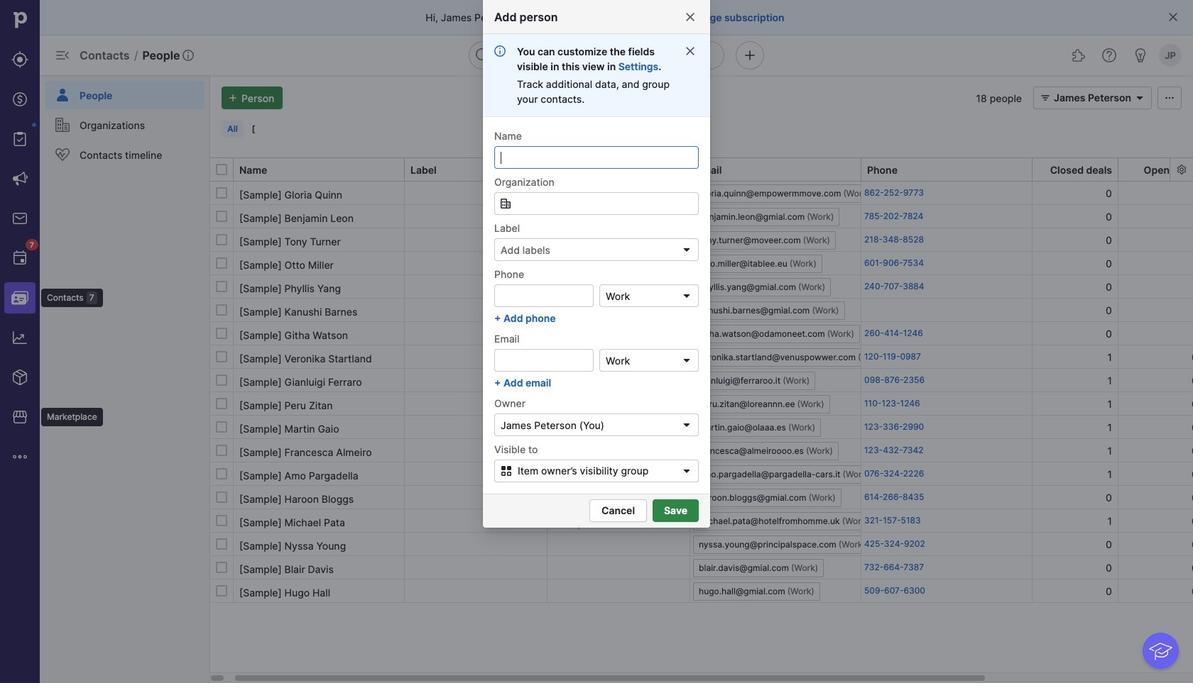 Task type: describe. For each thing, give the bounding box(es) containing it.
1 size s image from the top
[[216, 187, 227, 199]]

6 size s image from the top
[[216, 516, 227, 527]]

1 vertical spatial color undefined image
[[54, 146, 71, 163]]

close image
[[685, 11, 696, 23]]

7 size s image from the top
[[216, 562, 227, 574]]

marketplace image
[[11, 409, 28, 426]]

2 size s image from the top
[[216, 211, 227, 222]]

sales inbox image
[[11, 210, 28, 227]]

contacts image
[[11, 290, 28, 307]]

5 size s image from the top
[[216, 305, 227, 316]]

color undefined image inside menu item
[[54, 87, 71, 104]]

0 horizontal spatial color undefined image
[[11, 131, 28, 148]]

10 size s image from the top
[[216, 539, 227, 550]]

home image
[[9, 9, 31, 31]]

Search Pipedrive field
[[469, 41, 724, 70]]

3 size s image from the top
[[216, 234, 227, 246]]

quick help image
[[1101, 47, 1118, 64]]

0 vertical spatial color undefined image
[[54, 116, 71, 134]]

1 size s image from the top
[[216, 281, 227, 293]]



Task type: locate. For each thing, give the bounding box(es) containing it.
color undefined image down menu toggle 'image' at the left top of page
[[54, 87, 71, 104]]

9 size s image from the top
[[216, 469, 227, 480]]

2 size s image from the top
[[216, 398, 227, 410]]

0 vertical spatial menu item
[[40, 75, 210, 109]]

info image
[[183, 50, 194, 61]]

5 size s image from the top
[[216, 492, 227, 504]]

color primary image
[[685, 45, 696, 57], [1037, 92, 1054, 104], [216, 164, 227, 175], [500, 198, 511, 210], [681, 290, 692, 302], [681, 355, 692, 366], [681, 420, 692, 431]]

None text field
[[494, 285, 594, 308], [494, 349, 594, 372], [494, 285, 594, 308], [494, 349, 594, 372]]

1 vertical spatial menu item
[[0, 278, 40, 318]]

6 size s image from the top
[[216, 328, 227, 339]]

size s image
[[216, 281, 227, 293], [216, 398, 227, 410], [216, 422, 227, 433], [216, 445, 227, 457], [216, 492, 227, 504], [216, 516, 227, 527], [216, 562, 227, 574]]

more image
[[11, 449, 28, 466]]

color undefined image
[[54, 87, 71, 104], [11, 131, 28, 148]]

insights image
[[11, 330, 28, 347]]

4 size s image from the top
[[216, 258, 227, 269]]

quick add image
[[741, 47, 758, 64]]

3 size s image from the top
[[216, 422, 227, 433]]

0 vertical spatial color undefined image
[[54, 87, 71, 104]]

8 size s image from the top
[[216, 375, 227, 386]]

dialog
[[0, 0, 1193, 684]]

None text field
[[494, 146, 699, 169], [494, 192, 699, 215], [494, 146, 699, 169], [494, 192, 699, 215]]

color info image
[[494, 45, 506, 57]]

knowledge center bot, also known as kc bot is an onboarding assistant that allows you to see the list of onboarding items in one place for quick and easy reference. this improves your in-app experience. image
[[1143, 634, 1179, 670]]

leads image
[[11, 51, 28, 68]]

color undefined image down deals image
[[11, 131, 28, 148]]

deals image
[[11, 91, 28, 108]]

campaigns image
[[11, 170, 28, 187]]

1 horizontal spatial color undefined image
[[54, 87, 71, 104]]

products image
[[11, 369, 28, 386]]

7 size s image from the top
[[216, 352, 227, 363]]

color undefined image
[[54, 116, 71, 134], [54, 146, 71, 163], [11, 250, 28, 267]]

11 size s image from the top
[[216, 586, 227, 597]]

size s image
[[216, 187, 227, 199], [216, 211, 227, 222], [216, 234, 227, 246], [216, 258, 227, 269], [216, 305, 227, 316], [216, 328, 227, 339], [216, 352, 227, 363], [216, 375, 227, 386], [216, 469, 227, 480], [216, 539, 227, 550], [216, 586, 227, 597]]

color primary inverted image
[[224, 92, 241, 104]]

menu item
[[40, 75, 210, 109], [0, 278, 40, 318]]

menu
[[0, 0, 103, 684], [40, 75, 210, 684]]

menu toggle image
[[54, 47, 71, 64]]

sales assistant image
[[1132, 47, 1149, 64]]

color primary image
[[1168, 11, 1179, 23], [1131, 92, 1148, 104], [1161, 92, 1178, 104], [681, 244, 692, 256], [498, 466, 515, 477], [678, 466, 695, 477]]

4 size s image from the top
[[216, 445, 227, 457]]

2 vertical spatial color undefined image
[[11, 250, 28, 267]]

1 vertical spatial color undefined image
[[11, 131, 28, 148]]

None field
[[494, 192, 699, 215], [599, 285, 699, 308], [599, 349, 699, 372], [494, 414, 699, 437], [494, 192, 699, 215], [599, 285, 699, 308], [599, 349, 699, 372], [494, 414, 699, 437]]



Task type: vqa. For each thing, say whether or not it's contained in the screenshot.
Projects icon
no



